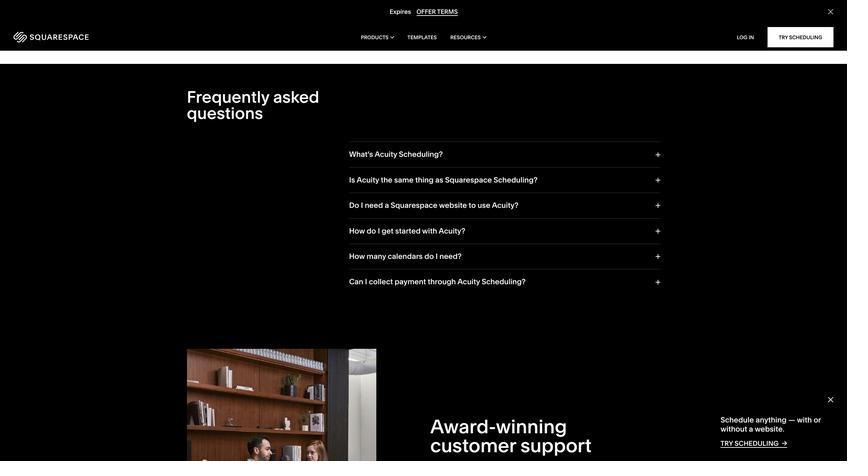 Task type: describe. For each thing, give the bounding box(es) containing it.
with inside schedule anything — with or without a website.
[[797, 416, 812, 425]]

or
[[814, 416, 821, 425]]

through
[[428, 277, 456, 287]]

templates link
[[408, 24, 437, 51]]

0 vertical spatial scheduling?
[[399, 150, 443, 159]]

calendars
[[388, 252, 423, 261]]

how for how do i get started with acuity?
[[349, 226, 365, 236]]

0 horizontal spatial do
[[367, 226, 376, 236]]

scheduling for try scheduling
[[789, 34, 823, 40]]

1 vertical spatial scheduling?
[[494, 175, 538, 185]]

offer
[[416, 8, 436, 16]]

questions
[[187, 103, 263, 123]]

same
[[394, 175, 414, 185]]

2 vertical spatial scheduling?
[[482, 277, 526, 287]]

resources
[[450, 34, 481, 40]]

how for how many calendars do i need?
[[349, 252, 365, 261]]

squarespace logo image
[[14, 32, 89, 43]]

offer terms link
[[416, 8, 458, 16]]

terms
[[437, 8, 458, 16]]

try scheduling →
[[721, 439, 787, 448]]

award-winning customer support
[[430, 415, 592, 457]]

i left the need?
[[436, 252, 438, 261]]

frequently asked questions
[[187, 87, 319, 123]]

can
[[349, 277, 363, 287]]

customer care advisors. image
[[187, 349, 376, 461]]

1 vertical spatial acuity?
[[439, 226, 465, 236]]

—
[[788, 416, 795, 425]]

many
[[367, 252, 386, 261]]

try scheduling
[[779, 34, 823, 40]]

squarespace logo link
[[14, 32, 178, 43]]

what's
[[349, 150, 373, 159]]

resources button
[[450, 24, 486, 51]]

try for try scheduling
[[779, 34, 788, 40]]

→
[[782, 439, 787, 447]]

need?
[[440, 252, 462, 261]]

as
[[435, 175, 443, 185]]

frequently
[[187, 87, 269, 107]]

expires
[[390, 8, 412, 16]]

do
[[349, 201, 359, 210]]



Task type: locate. For each thing, give the bounding box(es) containing it.
try
[[779, 34, 788, 40], [721, 440, 733, 448]]

1 vertical spatial squarespace
[[391, 201, 438, 210]]

0 vertical spatial try
[[779, 34, 788, 40]]

acuity? right use
[[492, 201, 519, 210]]

1 vertical spatial a
[[749, 425, 753, 434]]

without
[[721, 425, 747, 434]]

squarespace up 'started'
[[391, 201, 438, 210]]

customer
[[430, 434, 516, 457]]

started
[[395, 226, 421, 236]]

collect
[[369, 277, 393, 287]]

0 horizontal spatial squarespace
[[391, 201, 438, 210]]

0 vertical spatial acuity?
[[492, 201, 519, 210]]

can i collect payment through acuity scheduling?
[[349, 277, 526, 287]]

acuity? down website
[[439, 226, 465, 236]]

products
[[361, 34, 389, 40]]

1 horizontal spatial with
[[797, 416, 812, 425]]

i right do
[[361, 201, 363, 210]]

templates
[[408, 34, 437, 40]]

how
[[349, 226, 365, 236], [349, 252, 365, 261]]

a inside schedule anything — with or without a website.
[[749, 425, 753, 434]]

0 vertical spatial do
[[367, 226, 376, 236]]

1 vertical spatial how
[[349, 252, 365, 261]]

scheduling inside try scheduling →
[[735, 440, 779, 448]]

is acuity the same thing as squarespace scheduling?
[[349, 175, 538, 185]]

1 horizontal spatial scheduling
[[789, 34, 823, 40]]

acuity for is
[[357, 175, 379, 185]]

use
[[478, 201, 490, 210]]

1 horizontal spatial acuity?
[[492, 201, 519, 210]]

scheduling?
[[399, 150, 443, 159], [494, 175, 538, 185], [482, 277, 526, 287]]

0 vertical spatial a
[[385, 201, 389, 210]]

do left get
[[367, 226, 376, 236]]

anything
[[756, 416, 787, 425]]

1 vertical spatial scheduling
[[735, 440, 779, 448]]

0 horizontal spatial try
[[721, 440, 733, 448]]

schedule anything — with or without a website.
[[721, 416, 821, 434]]

how do i get started with acuity?
[[349, 226, 465, 236]]

acuity?
[[492, 201, 519, 210], [439, 226, 465, 236]]

do
[[367, 226, 376, 236], [425, 252, 434, 261]]

0 horizontal spatial with
[[422, 226, 437, 236]]

0 vertical spatial acuity
[[375, 150, 397, 159]]

is
[[349, 175, 355, 185]]

with right —
[[797, 416, 812, 425]]

1 vertical spatial try
[[721, 440, 733, 448]]

do left the need?
[[425, 252, 434, 261]]

with right 'started'
[[422, 226, 437, 236]]

i right can
[[365, 277, 367, 287]]

how left many
[[349, 252, 365, 261]]

asked
[[273, 87, 319, 107]]

2 vertical spatial acuity
[[458, 277, 480, 287]]

0 vertical spatial with
[[422, 226, 437, 236]]

acuity right the what's
[[375, 150, 397, 159]]

0 horizontal spatial a
[[385, 201, 389, 210]]

scheduling
[[789, 34, 823, 40], [735, 440, 779, 448]]

do i need a squarespace website to use acuity?
[[349, 201, 519, 210]]

i
[[361, 201, 363, 210], [378, 226, 380, 236], [436, 252, 438, 261], [365, 277, 367, 287]]

squarespace
[[445, 175, 492, 185], [391, 201, 438, 210]]

try scheduling link
[[768, 27, 834, 47]]

what's acuity scheduling?
[[349, 150, 443, 159]]

acuity for what's
[[375, 150, 397, 159]]

acuity right is
[[357, 175, 379, 185]]

winning
[[496, 415, 567, 438]]

payment
[[395, 277, 426, 287]]

2 how from the top
[[349, 252, 365, 261]]

0 horizontal spatial acuity?
[[439, 226, 465, 236]]

try right in
[[779, 34, 788, 40]]

log             in
[[737, 34, 754, 40]]

how down do
[[349, 226, 365, 236]]

award-
[[430, 415, 496, 438]]

scheduling for try scheduling →
[[735, 440, 779, 448]]

acuity right the through
[[458, 277, 480, 287]]

with
[[422, 226, 437, 236], [797, 416, 812, 425]]

0 vertical spatial squarespace
[[445, 175, 492, 185]]

try inside try scheduling →
[[721, 440, 733, 448]]

schedule
[[721, 416, 754, 425]]

products button
[[361, 24, 394, 51]]

1 horizontal spatial do
[[425, 252, 434, 261]]

a right need
[[385, 201, 389, 210]]

a
[[385, 201, 389, 210], [749, 425, 753, 434]]

in
[[749, 34, 754, 40]]

website
[[439, 201, 467, 210]]

offer terms
[[416, 8, 458, 16]]

the
[[381, 175, 392, 185]]

1 how from the top
[[349, 226, 365, 236]]

try for try scheduling →
[[721, 440, 733, 448]]

acuity
[[375, 150, 397, 159], [357, 175, 379, 185], [458, 277, 480, 287]]

log
[[737, 34, 748, 40]]

0 vertical spatial scheduling
[[789, 34, 823, 40]]

how many calendars do i need?
[[349, 252, 462, 261]]

1 horizontal spatial try
[[779, 34, 788, 40]]

need
[[365, 201, 383, 210]]

try down the without
[[721, 440, 733, 448]]

website.
[[755, 425, 785, 434]]

squarespace up to
[[445, 175, 492, 185]]

1 horizontal spatial squarespace
[[445, 175, 492, 185]]

0 vertical spatial how
[[349, 226, 365, 236]]

thing
[[415, 175, 434, 185]]

1 horizontal spatial a
[[749, 425, 753, 434]]

1 vertical spatial acuity
[[357, 175, 379, 185]]

1 vertical spatial do
[[425, 252, 434, 261]]

to
[[469, 201, 476, 210]]

0 horizontal spatial scheduling
[[735, 440, 779, 448]]

1 vertical spatial with
[[797, 416, 812, 425]]

get
[[382, 226, 394, 236]]

support
[[521, 434, 592, 457]]

a up try scheduling →
[[749, 425, 753, 434]]

log             in link
[[737, 34, 754, 40]]

i left get
[[378, 226, 380, 236]]



Task type: vqa. For each thing, say whether or not it's contained in the screenshot.
video conferencing button
no



